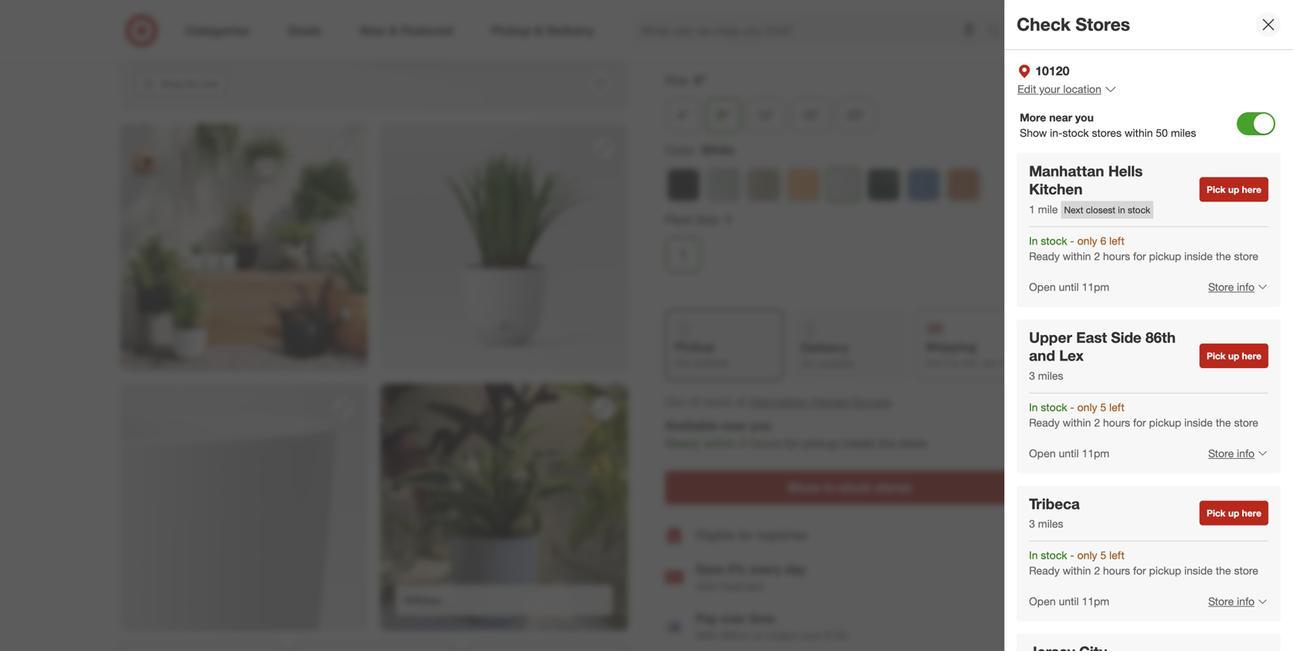 Task type: vqa. For each thing, say whether or not it's contained in the screenshot.
"Pickup & Delivery" "link"
no



Task type: describe. For each thing, give the bounding box(es) containing it.
save
[[696, 563, 724, 578]]

sun orange image
[[787, 169, 820, 202]]

3 open until 11pm from the top
[[1029, 595, 1110, 609]]

16" link
[[792, 99, 831, 132]]

pick up here for upper east side 86th and lex
[[1207, 351, 1262, 362]]

sat,
[[963, 358, 979, 369]]

pickup for manhattan hells kitchen
[[1149, 250, 1181, 263]]

for for upper east side 86th and lex
[[1133, 416, 1146, 430]]

search
[[980, 25, 1017, 40]]

pack size 1
[[665, 213, 732, 228]]

tribeca
[[1029, 496, 1080, 513]]

delivery
[[801, 341, 848, 356]]

0 horizontal spatial 1
[[680, 248, 687, 263]]

stores inside more near you show in-stock stores within 50 miles
[[1092, 126, 1122, 140]]

within for tribeca
[[1063, 565, 1091, 578]]

show in-stock stores button
[[665, 471, 1035, 505]]

your
[[1039, 82, 1060, 96]]

out of stock at manhattan herald square
[[665, 395, 892, 410]]

eligible
[[696, 528, 735, 543]]

16"
[[802, 108, 821, 123]]

store info for lex
[[1208, 447, 1255, 461]]

3 store info button from the top
[[1198, 585, 1269, 619]]

shop the look link
[[135, 72, 225, 96]]

group containing size
[[664, 72, 1173, 139]]

within inside available near you ready within 2 hours for pickup inside the store
[[704, 437, 736, 452]]

store for upper east side 86th and lex
[[1234, 416, 1259, 430]]

stock inside manhattan hells kitchen 1 mile next closest in stock
[[1128, 204, 1150, 216]]

available
[[665, 419, 718, 434]]

add item
[[1129, 530, 1166, 542]]

miles inside the upper east side 86th and lex 3 miles
[[1038, 369, 1063, 383]]

12" link
[[747, 99, 786, 132]]

stock inside in stock - only 6 left ready within 2 hours for pickup inside the store
[[1041, 234, 1067, 248]]

when purchased online
[[665, 25, 779, 38]]

pickup
[[675, 340, 715, 355]]

here for upper east side 86th and lex
[[1242, 351, 1262, 362]]

left for lex
[[1109, 401, 1125, 414]]

show inside "show in-stock stores" button
[[788, 481, 820, 496]]

by
[[951, 358, 960, 369]]

herald
[[812, 395, 849, 410]]

more near you show in-stock stores within 50 miles
[[1020, 111, 1196, 140]]

next
[[1064, 204, 1083, 216]]

upper east side 86th and lex 3 miles
[[1029, 329, 1176, 383]]

3 store from the top
[[1208, 595, 1234, 609]]

registries
[[757, 528, 808, 543]]

eligible for registries
[[696, 528, 808, 543]]

black image
[[667, 169, 700, 202]]

- for lex
[[1070, 401, 1074, 414]]

side
[[1111, 329, 1142, 347]]

the inside available near you ready within 2 hours for pickup inside the store
[[878, 437, 896, 452]]

jan
[[982, 358, 996, 369]]

within for manhattan
[[1063, 250, 1091, 263]]

3 store info from the top
[[1208, 595, 1255, 609]]

kwhites
[[405, 595, 442, 607]]

until for next
[[1059, 280, 1079, 294]]

store for lex
[[1208, 447, 1234, 461]]

at
[[736, 395, 747, 410]]

11pm for next
[[1082, 280, 1110, 294]]

shop the look
[[161, 78, 219, 90]]

the for manhattan hells kitchen
[[1216, 250, 1231, 263]]

near for within
[[721, 419, 747, 434]]

lex
[[1059, 347, 1084, 365]]

11pm for lex
[[1082, 447, 1110, 461]]

shop
[[161, 78, 183, 90]]

6 inside shipping get it by sat, jan 6
[[999, 358, 1004, 369]]

shipping get it by sat, jan 6
[[925, 340, 1004, 369]]

square
[[852, 395, 892, 410]]

2 for tribeca
[[1094, 565, 1100, 578]]

up for upper east side 86th and lex
[[1228, 351, 1239, 362]]

3 open from the top
[[1029, 595, 1056, 609]]

pickup for tribeca
[[1149, 565, 1181, 578]]

white
[[701, 143, 735, 158]]

0 horizontal spatial size
[[665, 73, 688, 88]]

only for lex
[[1077, 401, 1097, 414]]

ready for upper east side 86th and lex
[[1029, 416, 1060, 430]]

1 vertical spatial over
[[801, 630, 822, 643]]

pick up here for manhattan hells kitchen
[[1207, 184, 1262, 196]]

search button
[[980, 14, 1017, 51]]

in for mile
[[1029, 234, 1038, 248]]

stock inside more near you show in-stock stores within 50 miles
[[1063, 126, 1089, 140]]

1 link
[[667, 238, 700, 272]]

pickup not available
[[675, 340, 728, 369]]

pick up here for tribeca
[[1207, 508, 1262, 520]]

color white
[[665, 143, 735, 158]]

1 vertical spatial size
[[696, 213, 719, 228]]

hours for tribeca
[[1103, 565, 1130, 578]]

when
[[665, 25, 693, 38]]

50
[[1156, 126, 1168, 140]]

pickup for upper east side 86th and lex
[[1149, 416, 1181, 430]]

delivery not available
[[801, 341, 854, 370]]

not for pickup
[[675, 358, 690, 369]]

available for delivery
[[818, 359, 854, 370]]

online
[[750, 25, 779, 38]]

in
[[1118, 204, 1125, 216]]

item
[[1148, 530, 1166, 542]]

manhattan inside manhattan hells kitchen 1 mile next closest in stock
[[1029, 162, 1104, 180]]

self-watering plastic indoor outdoor planter pot - room essentials™, 2 of 12 image
[[120, 124, 368, 372]]

stores inside button
[[875, 481, 912, 496]]

day
[[785, 563, 806, 578]]

for inside available near you ready within 2 hours for pickup inside the store
[[784, 437, 799, 452]]

What can we help you find? suggestions appear below search field
[[632, 14, 991, 48]]

8" link
[[707, 99, 740, 132]]

info for next
[[1237, 280, 1255, 294]]

3 until from the top
[[1059, 595, 1079, 609]]

redcard
[[720, 580, 763, 594]]

store inside available near you ready within 2 hours for pickup inside the store
[[899, 437, 927, 452]]

pick up here button for manhattan hells kitchen
[[1200, 177, 1269, 202]]

1 horizontal spatial 1
[[725, 213, 732, 228]]

miles inside tribeca 3 miles
[[1038, 518, 1063, 531]]

3 left from the top
[[1109, 549, 1125, 563]]

up for tribeca
[[1228, 508, 1239, 520]]

more
[[1020, 111, 1046, 124]]

pay
[[696, 612, 717, 627]]

and
[[1029, 347, 1055, 365]]

ready for tribeca
[[1029, 565, 1060, 578]]

10120
[[1035, 64, 1070, 79]]

pay over time with affirm on orders over $100
[[696, 612, 848, 643]]

edit your location
[[1018, 82, 1101, 96]]

hours for upper east side 86th and lex
[[1103, 416, 1130, 430]]

miles inside more near you show in-stock stores within 50 miles
[[1171, 126, 1196, 140]]

3 - from the top
[[1070, 549, 1074, 563]]

show inside more near you show in-stock stores within 50 miles
[[1020, 126, 1047, 140]]

ready for manhattan hells kitchen
[[1029, 250, 1060, 263]]

mile
[[1038, 203, 1058, 216]]

info for lex
[[1237, 447, 1255, 461]]

3 only from the top
[[1077, 549, 1097, 563]]

pack
[[665, 213, 692, 228]]

with inside pay over time with affirm on orders over $100
[[696, 630, 717, 643]]

3 inside the upper east side 86th and lex 3 miles
[[1029, 369, 1035, 383]]

in for and
[[1029, 401, 1038, 414]]

86th
[[1146, 329, 1176, 347]]

6 inside in stock - only 6 left ready within 2 hours for pickup inside the store
[[1100, 234, 1106, 248]]

manhattan hells kitchen 1 mile next closest in stock
[[1029, 162, 1150, 216]]

in stock - only 6 left ready within 2 hours for pickup inside the store
[[1029, 234, 1259, 263]]



Task type: locate. For each thing, give the bounding box(es) containing it.
manhattan up available near you ready within 2 hours for pickup inside the store
[[750, 395, 809, 410]]

in inside in stock - only 6 left ready within 2 hours for pickup inside the store
[[1029, 234, 1038, 248]]

not inside pickup not available
[[675, 358, 690, 369]]

0 vertical spatial group
[[664, 72, 1173, 139]]

miles down the tribeca at the bottom of the page
[[1038, 518, 1063, 531]]

hours down the upper east side 86th and lex 3 miles
[[1103, 416, 1130, 430]]

0 vertical spatial in
[[1029, 234, 1038, 248]]

2 only from the top
[[1077, 401, 1097, 414]]

check stores
[[1017, 14, 1130, 35]]

1 horizontal spatial show
[[1020, 126, 1047, 140]]

1 pick from the top
[[1207, 184, 1226, 196]]

time
[[749, 612, 775, 627]]

0 vertical spatial miles
[[1171, 126, 1196, 140]]

3 11pm from the top
[[1082, 595, 1110, 609]]

affirm
[[720, 630, 749, 643]]

0 horizontal spatial in-
[[824, 481, 839, 496]]

here for manhattan hells kitchen
[[1242, 184, 1262, 196]]

shipping
[[925, 340, 977, 355]]

8" up 4" link on the top of page
[[694, 73, 707, 88]]

1 vertical spatial with
[[696, 630, 717, 643]]

get
[[925, 358, 940, 369]]

1 horizontal spatial in-
[[1050, 126, 1063, 140]]

2 vertical spatial store
[[1208, 595, 1234, 609]]

2 pick up here from the top
[[1207, 351, 1262, 362]]

1 up from the top
[[1228, 184, 1239, 196]]

5%
[[727, 563, 746, 578]]

ready inside in stock - only 6 left ready within 2 hours for pickup inside the store
[[1029, 250, 1060, 263]]

pickup inside available near you ready within 2 hours for pickup inside the store
[[802, 437, 839, 452]]

6 down closest
[[1100, 234, 1106, 248]]

2 3 from the top
[[1029, 518, 1035, 531]]

hours for manhattan hells kitchen
[[1103, 250, 1130, 263]]

inside for manhattan hells kitchen
[[1184, 250, 1213, 263]]

2 store info from the top
[[1208, 447, 1255, 461]]

hours
[[1103, 250, 1130, 263], [1103, 416, 1130, 430], [750, 437, 781, 452], [1103, 565, 1130, 578]]

3 down and
[[1029, 369, 1035, 383]]

in- down edit your location
[[1050, 126, 1063, 140]]

1 vertical spatial store info
[[1208, 447, 1255, 461]]

1 here from the top
[[1242, 184, 1262, 196]]

pick for tribeca
[[1207, 508, 1226, 520]]

1 vertical spatial only
[[1077, 401, 1097, 414]]

check stores dialog
[[1005, 0, 1293, 652]]

quilted blue image
[[908, 169, 940, 202]]

0 vertical spatial up
[[1228, 184, 1239, 196]]

miles right 50
[[1171, 126, 1196, 140]]

not for delivery
[[801, 359, 816, 370]]

5 for side
[[1100, 401, 1106, 414]]

3 down the tribeca at the bottom of the page
[[1029, 518, 1035, 531]]

store info button
[[1198, 270, 1269, 304], [1198, 437, 1269, 471], [1198, 585, 1269, 619]]

0 vertical spatial pick up here
[[1207, 184, 1262, 196]]

2 vertical spatial until
[[1059, 595, 1079, 609]]

2 here from the top
[[1242, 351, 1262, 362]]

only down tribeca 3 miles on the right bottom of page
[[1077, 549, 1097, 563]]

ready down and
[[1029, 416, 1060, 430]]

purchased
[[696, 25, 747, 38]]

2 inside in stock - only 6 left ready within 2 hours for pickup inside the store
[[1094, 250, 1100, 263]]

0 vertical spatial show
[[1020, 126, 1047, 140]]

1 vertical spatial near
[[721, 419, 747, 434]]

1 vertical spatial in stock - only 5 left ready within 2 hours for pickup inside the store
[[1029, 549, 1259, 578]]

kitchen
[[1029, 181, 1083, 198]]

in down and
[[1029, 401, 1038, 414]]

show
[[1020, 126, 1047, 140], [788, 481, 820, 496]]

here for tribeca
[[1242, 508, 1262, 520]]

size up 4"
[[665, 73, 688, 88]]

within left 50
[[1125, 126, 1153, 140]]

2
[[1094, 250, 1100, 263], [1094, 416, 1100, 430], [739, 437, 746, 452], [1094, 565, 1100, 578]]

group
[[664, 72, 1173, 139], [664, 212, 1173, 278]]

ancient stone image
[[747, 169, 780, 202]]

near inside available near you ready within 2 hours for pickup inside the store
[[721, 419, 747, 434]]

2 horizontal spatial 1
[[1029, 203, 1035, 216]]

1 left from the top
[[1109, 234, 1125, 248]]

in-
[[1050, 126, 1063, 140], [824, 481, 839, 496]]

1 vertical spatial up
[[1228, 351, 1239, 362]]

inside inside available near you ready within 2 hours for pickup inside the store
[[843, 437, 875, 452]]

within down tribeca 3 miles on the right bottom of page
[[1063, 565, 1091, 578]]

20" link
[[837, 99, 876, 132]]

6
[[1100, 234, 1106, 248], [999, 358, 1004, 369]]

1 inside manhattan hells kitchen 1 mile next closest in stock
[[1029, 203, 1035, 216]]

edit
[[1018, 82, 1036, 96]]

stores
[[1076, 14, 1130, 35]]

1 horizontal spatial stores
[[1092, 126, 1122, 140]]

show up registries
[[788, 481, 820, 496]]

fern shower image
[[867, 169, 900, 202]]

0 vertical spatial open until 11pm
[[1029, 280, 1110, 294]]

the inside in stock - only 6 left ready within 2 hours for pickup inside the store
[[1216, 250, 1231, 263]]

2 vertical spatial pick up here
[[1207, 508, 1262, 520]]

hells
[[1108, 162, 1143, 180]]

2 vertical spatial here
[[1242, 508, 1262, 520]]

ready down available
[[665, 437, 700, 452]]

1 store info button from the top
[[1198, 270, 1269, 304]]

1 vertical spatial manhattan
[[750, 395, 809, 410]]

upper
[[1029, 329, 1072, 347]]

not down delivery
[[801, 359, 816, 370]]

show in-stock stores
[[788, 481, 912, 496]]

store info
[[1208, 280, 1255, 294], [1208, 447, 1255, 461], [1208, 595, 1255, 609]]

1 horizontal spatial over
[[801, 630, 822, 643]]

1 pick up here from the top
[[1207, 184, 1262, 196]]

you inside more near you show in-stock stores within 50 miles
[[1075, 111, 1094, 124]]

1 down mindful mint image
[[725, 213, 732, 228]]

2 store from the top
[[1208, 447, 1234, 461]]

available for pickup
[[692, 358, 728, 369]]

0 horizontal spatial not
[[675, 358, 690, 369]]

1 vertical spatial store info button
[[1198, 437, 1269, 471]]

2 inside available near you ready within 2 hours for pickup inside the store
[[739, 437, 746, 452]]

photo from kwhites, 5 of 12 image
[[380, 384, 628, 632]]

with inside save 5% every day with redcard
[[696, 580, 717, 594]]

1 vertical spatial pick up here button
[[1200, 344, 1269, 369]]

0 horizontal spatial show
[[788, 481, 820, 496]]

self-watering plastic indoor outdoor planter pot - room essentials™, 4 of 12 image
[[120, 384, 368, 632]]

only for next
[[1077, 234, 1097, 248]]

1 horizontal spatial not
[[801, 359, 816, 370]]

pick up here button for tribeca
[[1200, 502, 1269, 526]]

the for tribeca
[[1216, 565, 1231, 578]]

within down available
[[704, 437, 736, 452]]

1 vertical spatial left
[[1109, 401, 1125, 414]]

1 5 from the top
[[1100, 401, 1106, 414]]

only down the upper east side 86th and lex 3 miles
[[1077, 401, 1097, 414]]

0 horizontal spatial 6
[[999, 358, 1004, 369]]

3 pick up here from the top
[[1207, 508, 1262, 520]]

3 up from the top
[[1228, 508, 1239, 520]]

1 horizontal spatial manhattan
[[1029, 162, 1104, 180]]

pick up here button for upper east side 86th and lex
[[1200, 344, 1269, 369]]

self-watering plastic indoor outdoor planter pot - room essentials™, 1 of 12 image
[[120, 0, 628, 112]]

add item button
[[1108, 524, 1173, 548]]

within down lex
[[1063, 416, 1091, 430]]

0 vertical spatial in stock - only 5 left ready within 2 hours for pickup inside the store
[[1029, 401, 1259, 430]]

show down more
[[1020, 126, 1047, 140]]

white image
[[827, 169, 860, 202]]

8"
[[694, 73, 707, 88], [717, 108, 730, 123]]

ready down mile on the top right
[[1029, 250, 1060, 263]]

1 vertical spatial -
[[1070, 401, 1074, 414]]

stores
[[1092, 126, 1122, 140], [875, 481, 912, 496]]

5 for miles
[[1100, 549, 1106, 563]]

on
[[752, 630, 764, 643]]

2 vertical spatial 11pm
[[1082, 595, 1110, 609]]

1 horizontal spatial available
[[818, 359, 854, 370]]

add
[[1129, 530, 1146, 542]]

- down tribeca 3 miles on the right bottom of page
[[1070, 549, 1074, 563]]

1 group from the top
[[664, 72, 1173, 139]]

0 vertical spatial pick up here button
[[1200, 177, 1269, 202]]

1 horizontal spatial near
[[1049, 111, 1072, 124]]

in stock - only 5 left ready within 2 hours for pickup inside the store down the add item button
[[1029, 549, 1259, 578]]

1 down pack
[[680, 248, 687, 263]]

only down closest
[[1077, 234, 1097, 248]]

until for lex
[[1059, 447, 1079, 461]]

near for in-
[[1049, 111, 1072, 124]]

2 vertical spatial pick
[[1207, 508, 1226, 520]]

0 horizontal spatial stores
[[875, 481, 912, 496]]

3 in from the top
[[1029, 549, 1038, 563]]

within inside in stock - only 6 left ready within 2 hours for pickup inside the store
[[1063, 250, 1091, 263]]

you down location
[[1075, 111, 1094, 124]]

2 pick from the top
[[1207, 351, 1226, 362]]

store info for next
[[1208, 280, 1255, 294]]

miles down and
[[1038, 369, 1063, 383]]

0 vertical spatial info
[[1237, 280, 1255, 294]]

1 vertical spatial open until 11pm
[[1029, 447, 1110, 461]]

1 only from the top
[[1077, 234, 1097, 248]]

within down next
[[1063, 250, 1091, 263]]

hours down the in
[[1103, 250, 1130, 263]]

2 up from the top
[[1228, 351, 1239, 362]]

available down pickup
[[692, 358, 728, 369]]

0 horizontal spatial near
[[721, 419, 747, 434]]

4" link
[[667, 99, 700, 132]]

0 horizontal spatial over
[[721, 612, 746, 627]]

group containing pack size
[[664, 212, 1173, 278]]

2 until from the top
[[1059, 447, 1079, 461]]

pick for manhattan hells kitchen
[[1207, 184, 1226, 196]]

1 vertical spatial 3
[[1029, 518, 1035, 531]]

0 vertical spatial 3
[[1029, 369, 1035, 383]]

1 vertical spatial pick up here
[[1207, 351, 1262, 362]]

location
[[1063, 82, 1101, 96]]

every
[[750, 563, 781, 578]]

mindful mint image
[[707, 169, 740, 202]]

the for upper east side 86th and lex
[[1216, 416, 1231, 430]]

2 open until 11pm from the top
[[1029, 447, 1110, 461]]

in stock - only 5 left ready within 2 hours for pickup inside the store for tribeca
[[1029, 549, 1259, 578]]

hours down the add
[[1103, 565, 1130, 578]]

not down pickup
[[675, 358, 690, 369]]

1 vertical spatial in
[[1029, 401, 1038, 414]]

2 store info button from the top
[[1198, 437, 1269, 471]]

1 in stock - only 5 left ready within 2 hours for pickup inside the store from the top
[[1029, 401, 1259, 430]]

with down pay
[[696, 630, 717, 643]]

4"
[[677, 108, 690, 123]]

east
[[1076, 329, 1107, 347]]

edit your location button
[[1017, 81, 1118, 98]]

0 vertical spatial only
[[1077, 234, 1097, 248]]

of
[[689, 395, 699, 410]]

0 vertical spatial left
[[1109, 234, 1125, 248]]

manhattan
[[1029, 162, 1104, 180], [750, 395, 809, 410]]

for for tribeca
[[1133, 565, 1146, 578]]

pickup inside in stock - only 6 left ready within 2 hours for pickup inside the store
[[1149, 250, 1181, 263]]

available near you ready within 2 hours for pickup inside the store
[[665, 419, 927, 452]]

1 - from the top
[[1070, 234, 1074, 248]]

hours down out of stock at manhattan herald square
[[750, 437, 781, 452]]

stock
[[1063, 126, 1089, 140], [1128, 204, 1150, 216], [1041, 234, 1067, 248], [703, 395, 733, 410], [1041, 401, 1067, 414], [839, 481, 872, 496], [1041, 549, 1067, 563]]

$100
[[825, 630, 848, 643]]

in
[[1029, 234, 1038, 248], [1029, 401, 1038, 414], [1029, 549, 1038, 563]]

0 vertical spatial over
[[721, 612, 746, 627]]

available down delivery
[[818, 359, 854, 370]]

store info button for next
[[1198, 270, 1269, 304]]

for
[[1133, 250, 1146, 263], [1133, 416, 1146, 430], [784, 437, 799, 452], [739, 528, 754, 543], [1133, 565, 1146, 578]]

0 vertical spatial stores
[[1092, 126, 1122, 140]]

2 vertical spatial store info button
[[1198, 585, 1269, 619]]

0 vertical spatial open
[[1029, 280, 1056, 294]]

0 vertical spatial in-
[[1050, 126, 1063, 140]]

6 right jan
[[999, 358, 1004, 369]]

0 vertical spatial 8"
[[694, 73, 707, 88]]

inside for tribeca
[[1184, 565, 1213, 578]]

0 horizontal spatial you
[[751, 419, 772, 434]]

in- down available near you ready within 2 hours for pickup inside the store
[[824, 481, 839, 496]]

open for mile
[[1029, 280, 1056, 294]]

out
[[665, 395, 685, 410]]

2 in stock - only 5 left ready within 2 hours for pickup inside the store from the top
[[1029, 549, 1259, 578]]

self-watering plastic indoor outdoor planter pot - room essentials™, 3 of 12 image
[[380, 124, 628, 372]]

inside for upper east side 86th and lex
[[1184, 416, 1213, 430]]

0 vertical spatial near
[[1049, 111, 1072, 124]]

ready down tribeca 3 miles on the right bottom of page
[[1029, 565, 1060, 578]]

look
[[201, 78, 219, 90]]

1
[[1029, 203, 1035, 216], [725, 213, 732, 228], [680, 248, 687, 263]]

3 pick from the top
[[1207, 508, 1226, 520]]

1 store from the top
[[1208, 280, 1234, 294]]

you inside available near you ready within 2 hours for pickup inside the store
[[751, 419, 772, 434]]

12"
[[757, 108, 776, 123]]

left inside in stock - only 6 left ready within 2 hours for pickup inside the store
[[1109, 234, 1125, 248]]

1 3 from the top
[[1029, 369, 1035, 383]]

only inside in stock - only 6 left ready within 2 hours for pickup inside the store
[[1077, 234, 1097, 248]]

in down tribeca 3 miles on the right bottom of page
[[1029, 549, 1038, 563]]

0 vertical spatial 5
[[1100, 401, 1106, 414]]

1 vertical spatial 5
[[1100, 549, 1106, 563]]

miles
[[1171, 126, 1196, 140], [1038, 369, 1063, 383], [1038, 518, 1063, 531]]

0 vertical spatial store
[[1208, 280, 1234, 294]]

2 for manhattan
[[1094, 250, 1100, 263]]

it
[[943, 358, 948, 369]]

0 vertical spatial 11pm
[[1082, 280, 1110, 294]]

- down next
[[1070, 234, 1074, 248]]

near
[[1049, 111, 1072, 124], [721, 419, 747, 434]]

2 info from the top
[[1237, 447, 1255, 461]]

3 here from the top
[[1242, 508, 1262, 520]]

for inside in stock - only 6 left ready within 2 hours for pickup inside the store
[[1133, 250, 1146, 263]]

within
[[1125, 126, 1153, 140], [1063, 250, 1091, 263], [1063, 416, 1091, 430], [704, 437, 736, 452], [1063, 565, 1091, 578]]

2 vertical spatial open
[[1029, 595, 1056, 609]]

1 in from the top
[[1029, 234, 1038, 248]]

1 with from the top
[[696, 580, 717, 594]]

1 store info from the top
[[1208, 280, 1255, 294]]

in down "kitchen"
[[1029, 234, 1038, 248]]

near inside more near you show in-stock stores within 50 miles
[[1049, 111, 1072, 124]]

tribeca 3 miles
[[1029, 496, 1080, 531]]

2 group from the top
[[664, 212, 1173, 278]]

2 vertical spatial open until 11pm
[[1029, 595, 1110, 609]]

-
[[1070, 234, 1074, 248], [1070, 401, 1074, 414], [1070, 549, 1074, 563]]

1 vertical spatial 8"
[[717, 108, 730, 123]]

within for upper
[[1063, 416, 1091, 430]]

available inside pickup not available
[[692, 358, 728, 369]]

2 vertical spatial pick up here button
[[1200, 502, 1269, 526]]

store info button for lex
[[1198, 437, 1269, 471]]

manhattan up "kitchen"
[[1029, 162, 1104, 180]]

left for next
[[1109, 234, 1125, 248]]

2 in from the top
[[1029, 401, 1038, 414]]

- inside in stock - only 6 left ready within 2 hours for pickup inside the store
[[1070, 234, 1074, 248]]

not inside delivery not available
[[801, 359, 816, 370]]

1 left mile on the top right
[[1029, 203, 1035, 216]]

store for manhattan hells kitchen
[[1234, 250, 1259, 263]]

ready inside available near you ready within 2 hours for pickup inside the store
[[665, 437, 700, 452]]

0 vertical spatial pick
[[1207, 184, 1226, 196]]

near down at
[[721, 419, 747, 434]]

1 horizontal spatial you
[[1075, 111, 1094, 124]]

2 vertical spatial store info
[[1208, 595, 1255, 609]]

for for manhattan hells kitchen
[[1133, 250, 1146, 263]]

11pm
[[1082, 280, 1110, 294], [1082, 447, 1110, 461], [1082, 595, 1110, 609]]

3 pick up here button from the top
[[1200, 502, 1269, 526]]

0 vertical spatial with
[[696, 580, 717, 594]]

ready
[[1029, 250, 1060, 263], [1029, 416, 1060, 430], [665, 437, 700, 452], [1029, 565, 1060, 578]]

2 vertical spatial left
[[1109, 549, 1125, 563]]

8" up white
[[717, 108, 730, 123]]

in stock - only 5 left ready within 2 hours for pickup inside the store for upper east side 86th and lex
[[1029, 401, 1259, 430]]

0 vertical spatial you
[[1075, 111, 1094, 124]]

over left $100
[[801, 630, 822, 643]]

info
[[1237, 280, 1255, 294], [1237, 447, 1255, 461], [1237, 595, 1255, 609]]

store inside in stock - only 6 left ready within 2 hours for pickup inside the store
[[1234, 250, 1259, 263]]

within inside more near you show in-stock stores within 50 miles
[[1125, 126, 1153, 140]]

0 horizontal spatial 8"
[[694, 73, 707, 88]]

1 open from the top
[[1029, 280, 1056, 294]]

pickup
[[1149, 250, 1181, 263], [1149, 416, 1181, 430], [802, 437, 839, 452], [1149, 565, 1181, 578]]

2 - from the top
[[1070, 401, 1074, 414]]

color
[[665, 143, 695, 158]]

1 vertical spatial group
[[664, 212, 1173, 278]]

1 vertical spatial stores
[[875, 481, 912, 496]]

left down the add item button
[[1109, 549, 1125, 563]]

you for more near you
[[1075, 111, 1094, 124]]

left down the in
[[1109, 234, 1125, 248]]

save 5% every day with redcard
[[696, 563, 806, 594]]

2 vertical spatial only
[[1077, 549, 1097, 563]]

open for and
[[1029, 447, 1056, 461]]

1 vertical spatial 6
[[999, 358, 1004, 369]]

1 vertical spatial store
[[1208, 447, 1234, 461]]

1 vertical spatial in-
[[824, 481, 839, 496]]

2 vertical spatial miles
[[1038, 518, 1063, 531]]

hours inside available near you ready within 2 hours for pickup inside the store
[[750, 437, 781, 452]]

1 horizontal spatial 8"
[[717, 108, 730, 123]]

pick up here
[[1207, 184, 1262, 196], [1207, 351, 1262, 362], [1207, 508, 1262, 520]]

1 11pm from the top
[[1082, 280, 1110, 294]]

up for manhattan hells kitchen
[[1228, 184, 1239, 196]]

1 info from the top
[[1237, 280, 1255, 294]]

2 11pm from the top
[[1082, 447, 1110, 461]]

2 vertical spatial info
[[1237, 595, 1255, 609]]

cosmic rust image
[[948, 169, 980, 202]]

inside inside in stock - only 6 left ready within 2 hours for pickup inside the store
[[1184, 250, 1213, 263]]

over
[[721, 612, 746, 627], [801, 630, 822, 643]]

you down out of stock at manhattan herald square
[[751, 419, 772, 434]]

1 horizontal spatial size
[[696, 213, 719, 228]]

closest
[[1086, 204, 1116, 216]]

in- inside more near you show in-stock stores within 50 miles
[[1050, 126, 1063, 140]]

you for available near you
[[751, 419, 772, 434]]

20"
[[847, 108, 866, 123]]

1 open until 11pm from the top
[[1029, 280, 1110, 294]]

3 inside tribeca 3 miles
[[1029, 518, 1035, 531]]

manhattan herald square button
[[750, 394, 892, 412]]

1 pick up here button from the top
[[1200, 177, 1269, 202]]

2 with from the top
[[696, 630, 717, 643]]

2 vertical spatial -
[[1070, 549, 1074, 563]]

hours inside in stock - only 6 left ready within 2 hours for pickup inside the store
[[1103, 250, 1130, 263]]

1 vertical spatial here
[[1242, 351, 1262, 362]]

left down the upper east side 86th and lex 3 miles
[[1109, 401, 1125, 414]]

stock inside button
[[839, 481, 872, 496]]

2 5 from the top
[[1100, 549, 1106, 563]]

1 until from the top
[[1059, 280, 1079, 294]]

size 8"
[[665, 73, 707, 88]]

left
[[1109, 234, 1125, 248], [1109, 401, 1125, 414], [1109, 549, 1125, 563]]

open until 11pm for lex
[[1029, 447, 1110, 461]]

over up affirm
[[721, 612, 746, 627]]

in stock - only 5 left ready within 2 hours for pickup inside the store
[[1029, 401, 1259, 430], [1029, 549, 1259, 578]]

- down lex
[[1070, 401, 1074, 414]]

2 open from the top
[[1029, 447, 1056, 461]]

2 left from the top
[[1109, 401, 1125, 414]]

2 for upper
[[1094, 416, 1100, 430]]

store for next
[[1208, 280, 1234, 294]]

open until 11pm for next
[[1029, 280, 1110, 294]]

pick for upper east side 86th and lex
[[1207, 351, 1226, 362]]

2 vertical spatial in
[[1029, 549, 1038, 563]]

0 vertical spatial store info button
[[1198, 270, 1269, 304]]

available inside delivery not available
[[818, 359, 854, 370]]

0 vertical spatial until
[[1059, 280, 1079, 294]]

here
[[1242, 184, 1262, 196], [1242, 351, 1262, 362], [1242, 508, 1262, 520]]

1 vertical spatial show
[[788, 481, 820, 496]]

- for next
[[1070, 234, 1074, 248]]

store for tribeca
[[1234, 565, 1259, 578]]

near right more
[[1049, 111, 1072, 124]]

check
[[1017, 14, 1071, 35]]

2 pick up here button from the top
[[1200, 344, 1269, 369]]

store
[[1234, 250, 1259, 263], [1234, 416, 1259, 430], [899, 437, 927, 452], [1234, 565, 1259, 578]]

orders
[[767, 630, 798, 643]]

0 vertical spatial store info
[[1208, 280, 1255, 294]]

1 vertical spatial open
[[1029, 447, 1056, 461]]

in- inside button
[[824, 481, 839, 496]]

1 vertical spatial info
[[1237, 447, 1255, 461]]

0 vertical spatial -
[[1070, 234, 1074, 248]]

size right pack
[[696, 213, 719, 228]]

1 vertical spatial until
[[1059, 447, 1079, 461]]

3 info from the top
[[1237, 595, 1255, 609]]

in stock - only 5 left ready within 2 hours for pickup inside the store down the upper east side 86th and lex 3 miles
[[1029, 401, 1259, 430]]

with down save on the bottom
[[696, 580, 717, 594]]

0 vertical spatial here
[[1242, 184, 1262, 196]]



